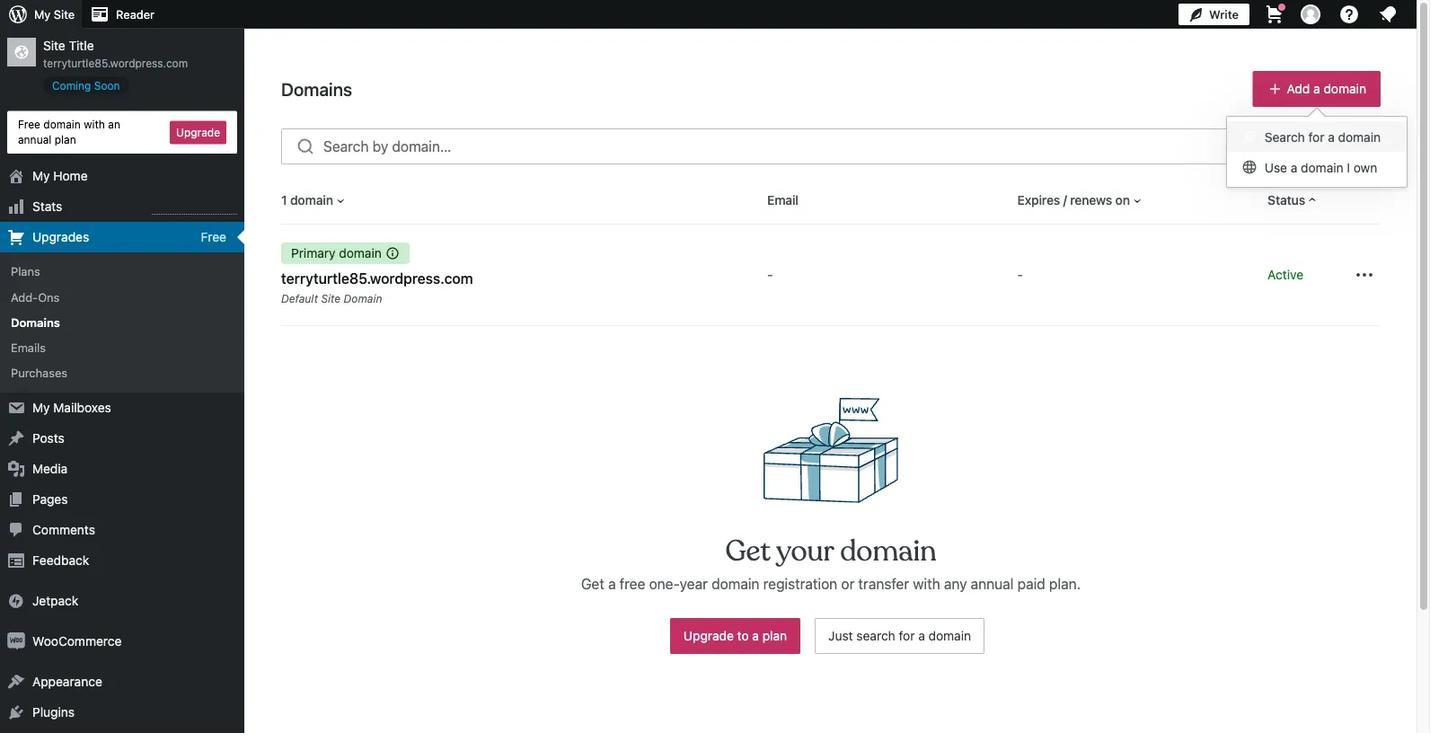 Task type: locate. For each thing, give the bounding box(es) containing it.
0 vertical spatial free
[[18, 118, 40, 131]]

pages link
[[0, 484, 244, 515]]

my for my site
[[34, 8, 51, 21]]

with inside free domain with an annual plan
[[84, 118, 105, 131]]

1 vertical spatial site
[[43, 38, 65, 53]]

site right default
[[321, 292, 341, 305]]

feedback link
[[0, 546, 244, 576]]

a right to on the bottom right of page
[[753, 629, 759, 644]]

1 horizontal spatial terryturtle85.wordpress.com
[[281, 270, 473, 287]]

free inside free domain with an annual plan
[[18, 118, 40, 131]]

upgrade
[[176, 126, 220, 139], [684, 629, 734, 644]]

annual
[[971, 576, 1014, 593]]

free
[[18, 118, 40, 131], [201, 230, 226, 244]]

reader
[[116, 8, 154, 21]]

expires
[[1018, 193, 1061, 208]]

1 vertical spatial my
[[32, 169, 50, 183]]

plans
[[11, 265, 40, 278]]

0 vertical spatial upgrade
[[176, 126, 220, 139]]

domain inside 'link'
[[1301, 160, 1344, 175]]

active
[[1268, 267, 1304, 282]]

search
[[1265, 130, 1305, 145]]

my mailboxes
[[32, 400, 111, 415]]

domains
[[281, 78, 352, 99], [11, 315, 60, 329]]

domains link
[[0, 310, 244, 335]]

1 - from the left
[[768, 267, 773, 282]]

use a domain i own link
[[1227, 152, 1407, 182]]

none search field inside get your domain main content
[[281, 129, 1381, 164]]

email button
[[768, 191, 799, 209]]

domain right year
[[712, 576, 760, 593]]

free down highest hourly views 0 image
[[201, 230, 226, 244]]

reader link
[[82, 0, 162, 29]]

upgrade for upgrade to a plan
[[684, 629, 734, 644]]

plugins link
[[0, 697, 244, 728]]

with left an
[[84, 118, 105, 131]]

ons
[[38, 290, 60, 304]]

my
[[34, 8, 51, 21], [32, 169, 50, 183], [32, 400, 50, 415]]

1 vertical spatial upgrade
[[684, 629, 734, 644]]

terryturtle85.wordpress.com inside get your domain main content
[[281, 270, 473, 287]]

terryturtle85.wordpress.com up soon
[[43, 57, 188, 69]]

add
[[1287, 81, 1311, 96]]

menu containing search for a domain
[[1227, 117, 1407, 187]]

terryturtle85.wordpress.com
[[43, 57, 188, 69], [281, 270, 473, 287]]

0 horizontal spatial free
[[18, 118, 40, 131]]

posts link
[[0, 423, 244, 454]]

i
[[1347, 160, 1351, 175]]

0 vertical spatial img image
[[7, 592, 25, 610]]

status button
[[1268, 191, 1320, 209]]

1 vertical spatial domains
[[11, 315, 60, 329]]

- down email button
[[768, 267, 773, 282]]

0 horizontal spatial upgrade
[[176, 126, 220, 139]]

- down expires
[[1018, 267, 1024, 282]]

just search for a domain link
[[815, 618, 985, 654]]

add-ons link
[[0, 284, 244, 310]]

domain left i
[[1301, 160, 1344, 175]]

upgrade button
[[170, 121, 226, 144]]

coming soon
[[52, 79, 120, 92]]

a right the use
[[1291, 160, 1298, 175]]

domain up annual plan
[[43, 118, 81, 131]]

1 vertical spatial img image
[[7, 633, 25, 651]]

your
[[777, 533, 834, 570]]

my left reader link
[[34, 8, 51, 21]]

status
[[1268, 193, 1306, 208]]

0 horizontal spatial terryturtle85.wordpress.com
[[43, 57, 188, 69]]

1 horizontal spatial get
[[726, 533, 771, 570]]

domain
[[1324, 81, 1367, 96], [43, 118, 81, 131], [1339, 130, 1381, 145], [1301, 160, 1344, 175], [290, 193, 333, 208], [339, 246, 382, 261], [840, 533, 937, 570], [712, 576, 760, 593], [929, 629, 972, 644]]

domain inside free domain with an annual plan
[[43, 118, 81, 131]]

img image left "woocommerce"
[[7, 633, 25, 651]]

1 horizontal spatial for
[[1309, 130, 1325, 145]]

title
[[69, 38, 94, 53]]

upgrade left to on the bottom right of page
[[684, 629, 734, 644]]

a
[[1314, 81, 1321, 96], [1328, 130, 1335, 145], [1291, 160, 1298, 175], [608, 576, 616, 593], [753, 629, 759, 644], [919, 629, 925, 644]]

upgrade up highest hourly views 0 image
[[176, 126, 220, 139]]

help image
[[1339, 4, 1361, 25]]

1 domain
[[281, 193, 333, 208]]

free up annual plan
[[18, 118, 40, 131]]

upgrade inside get your domain main content
[[684, 629, 734, 644]]

get your domain main content
[[0, 0, 1381, 733]]

site left title
[[43, 38, 65, 53]]

0 vertical spatial site
[[54, 8, 75, 21]]

my profile image
[[1301, 4, 1321, 24]]

1 vertical spatial terryturtle85.wordpress.com
[[281, 270, 473, 287]]

upgrade to a plan link
[[670, 618, 801, 654]]

free
[[620, 576, 646, 593]]

2 vertical spatial site
[[321, 292, 341, 305]]

domain up terryturtle85.wordpress.com default site domain
[[339, 246, 382, 261]]

plan
[[763, 629, 787, 644]]

2 - from the left
[[1018, 267, 1024, 282]]

site
[[54, 8, 75, 21], [43, 38, 65, 53], [321, 292, 341, 305]]

0 horizontal spatial -
[[768, 267, 773, 282]]

my shopping cart image
[[1264, 4, 1286, 25]]

0 horizontal spatial with
[[84, 118, 105, 131]]

my for my home
[[32, 169, 50, 183]]

1 vertical spatial free
[[201, 230, 226, 244]]

woocommerce link
[[0, 626, 244, 657]]

purchases link
[[0, 360, 244, 386]]

with
[[84, 118, 105, 131], [913, 576, 941, 593]]

domain up transfer
[[840, 533, 937, 570]]

add-ons
[[11, 290, 60, 304]]

0 vertical spatial terryturtle85.wordpress.com
[[43, 57, 188, 69]]

1 vertical spatial for
[[899, 629, 915, 644]]

my up posts
[[32, 400, 50, 415]]

img image left jetpack
[[7, 592, 25, 610]]

1 horizontal spatial upgrade
[[684, 629, 734, 644]]

1 horizontal spatial domains
[[281, 78, 352, 99]]

year
[[680, 576, 708, 593]]

2 vertical spatial my
[[32, 400, 50, 415]]

img image inside woocommerce link
[[7, 633, 25, 651]]

1 horizontal spatial with
[[913, 576, 941, 593]]

1 vertical spatial with
[[913, 576, 941, 593]]

add a domain button
[[1253, 71, 1381, 107]]

my site
[[34, 8, 75, 21]]

emails link
[[0, 335, 244, 360]]

1 horizontal spatial -
[[1018, 267, 1024, 282]]

0 horizontal spatial get
[[581, 576, 605, 593]]

tooltip
[[1226, 107, 1408, 188]]

1 domain button
[[281, 191, 348, 209]]

menu
[[1227, 117, 1407, 187]]

my inside "link"
[[32, 169, 50, 183]]

use
[[1265, 160, 1288, 175]]

get left your
[[726, 533, 771, 570]]

-
[[768, 267, 773, 282], [1018, 267, 1024, 282]]

site inside site title terryturtle85.wordpress.com
[[43, 38, 65, 53]]

a inside 'link'
[[1291, 160, 1298, 175]]

comments link
[[0, 515, 244, 546]]

media
[[32, 462, 68, 476]]

0 vertical spatial domains
[[281, 78, 352, 99]]

2 img image from the top
[[7, 633, 25, 651]]

get
[[726, 533, 771, 570], [581, 576, 605, 593]]

1 horizontal spatial free
[[201, 230, 226, 244]]

primary domain
[[291, 246, 382, 261]]

search for a domain button
[[1227, 121, 1407, 152]]

for up use a domain i own 'link'
[[1309, 130, 1325, 145]]

plan.
[[1050, 576, 1081, 593]]

img image
[[7, 592, 25, 610], [7, 633, 25, 651]]

0 horizontal spatial for
[[899, 629, 915, 644]]

upgrade inside button
[[176, 126, 220, 139]]

1 img image from the top
[[7, 592, 25, 610]]

domain up own on the top of page
[[1339, 130, 1381, 145]]

terryturtle85.wordpress.com up domain
[[281, 270, 473, 287]]

for right search
[[899, 629, 915, 644]]

appearance
[[32, 674, 102, 689]]

search
[[857, 629, 896, 644]]

0 vertical spatial for
[[1309, 130, 1325, 145]]

site title terryturtle85.wordpress.com
[[43, 38, 188, 69]]

site up title
[[54, 8, 75, 21]]

domains inside get your domain main content
[[281, 78, 352, 99]]

a left free
[[608, 576, 616, 593]]

upgrades
[[32, 230, 89, 245]]

0 vertical spatial with
[[84, 118, 105, 131]]

my left home
[[32, 169, 50, 183]]

get left free
[[581, 576, 605, 593]]

img image inside jetpack 'link'
[[7, 592, 25, 610]]

img image for woocommerce
[[7, 633, 25, 651]]

with left any
[[913, 576, 941, 593]]

0 vertical spatial my
[[34, 8, 51, 21]]

posts
[[32, 431, 64, 446]]

stats
[[32, 199, 62, 214]]

None search field
[[281, 129, 1381, 164]]



Task type: vqa. For each thing, say whether or not it's contained in the screenshot.
Use a domain I own
yes



Task type: describe. For each thing, give the bounding box(es) containing it.
a right search
[[919, 629, 925, 644]]

home
[[53, 169, 88, 183]]

domain actions image
[[1354, 264, 1376, 286]]

site inside terryturtle85.wordpress.com default site domain
[[321, 292, 341, 305]]

write link
[[1179, 0, 1250, 29]]

jetpack
[[32, 594, 78, 608]]

stats link
[[0, 191, 244, 222]]

menu inside tooltip
[[1227, 117, 1407, 187]]

media link
[[0, 454, 244, 484]]

expires / renews on
[[1018, 193, 1130, 208]]

just search for a domain
[[829, 629, 972, 644]]

highest hourly views 0 image
[[152, 203, 237, 215]]

one-
[[649, 576, 680, 593]]

free for free
[[201, 230, 226, 244]]

for inside get your domain main content
[[899, 629, 915, 644]]

with inside get your domain get a free one-year domain registration or transfer with any annual paid plan.
[[913, 576, 941, 593]]

domain right the 1 on the top of the page
[[290, 193, 333, 208]]

just
[[829, 629, 853, 644]]

purchases
[[11, 366, 67, 380]]

my mailboxes link
[[0, 393, 244, 423]]

time image
[[1422, 69, 1431, 85]]

appearance link
[[0, 667, 244, 697]]

own
[[1354, 160, 1378, 175]]

upgrade to a plan
[[684, 629, 787, 644]]

a right the 'add' on the top
[[1314, 81, 1321, 96]]

transfer
[[859, 576, 910, 593]]

default
[[281, 292, 318, 305]]

pages
[[32, 492, 68, 507]]

add a domain
[[1287, 81, 1367, 96]]

my for my mailboxes
[[32, 400, 50, 415]]

plugins
[[32, 705, 75, 720]]

emails
[[11, 341, 46, 354]]

registration
[[764, 576, 838, 593]]

write
[[1210, 8, 1239, 21]]

feedback
[[32, 553, 89, 568]]

email
[[768, 193, 799, 208]]

img image for jetpack
[[7, 592, 25, 610]]

plans link
[[0, 259, 244, 284]]

domain
[[344, 292, 382, 305]]

primary
[[291, 246, 336, 261]]

get your domain get a free one-year domain registration or transfer with any annual paid plan.
[[581, 533, 1081, 593]]

domain right the 'add' on the top
[[1324, 81, 1367, 96]]

/
[[1064, 193, 1067, 208]]

expires / renews on button
[[1018, 191, 1145, 209]]

annual plan
[[18, 133, 76, 146]]

paid
[[1018, 576, 1046, 593]]

mailboxes
[[53, 400, 111, 415]]

an
[[108, 118, 120, 131]]

1
[[281, 193, 287, 208]]

Search search field
[[324, 129, 1380, 164]]

my site link
[[0, 0, 82, 29]]

search for a domain
[[1265, 130, 1381, 145]]

woocommerce
[[32, 634, 122, 649]]

or
[[842, 576, 855, 593]]

add-
[[11, 290, 38, 304]]

a inside get your domain get a free one-year domain registration or transfer with any annual paid plan.
[[608, 576, 616, 593]]

tooltip containing search for a domain
[[1226, 107, 1408, 188]]

any
[[944, 576, 967, 593]]

domain down any
[[929, 629, 972, 644]]

terryturtle85.wordpress.com default site domain
[[281, 270, 473, 305]]

renews
[[1071, 193, 1113, 208]]

my home link
[[0, 161, 244, 191]]

0 horizontal spatial domains
[[11, 315, 60, 329]]

free domain with an annual plan
[[18, 118, 120, 146]]

a up use a domain i own in the right of the page
[[1328, 130, 1335, 145]]

my home
[[32, 169, 88, 183]]

jetpack link
[[0, 586, 244, 617]]

manage your notifications image
[[1378, 4, 1399, 25]]

on
[[1116, 193, 1130, 208]]

0 vertical spatial get
[[726, 533, 771, 570]]

free for free domain with an annual plan
[[18, 118, 40, 131]]

soon
[[94, 79, 120, 92]]

use a domain i own
[[1265, 160, 1378, 175]]

for inside button
[[1309, 130, 1325, 145]]

1 vertical spatial get
[[581, 576, 605, 593]]

coming
[[52, 79, 91, 92]]

upgrade for upgrade
[[176, 126, 220, 139]]

comments
[[32, 523, 95, 537]]



